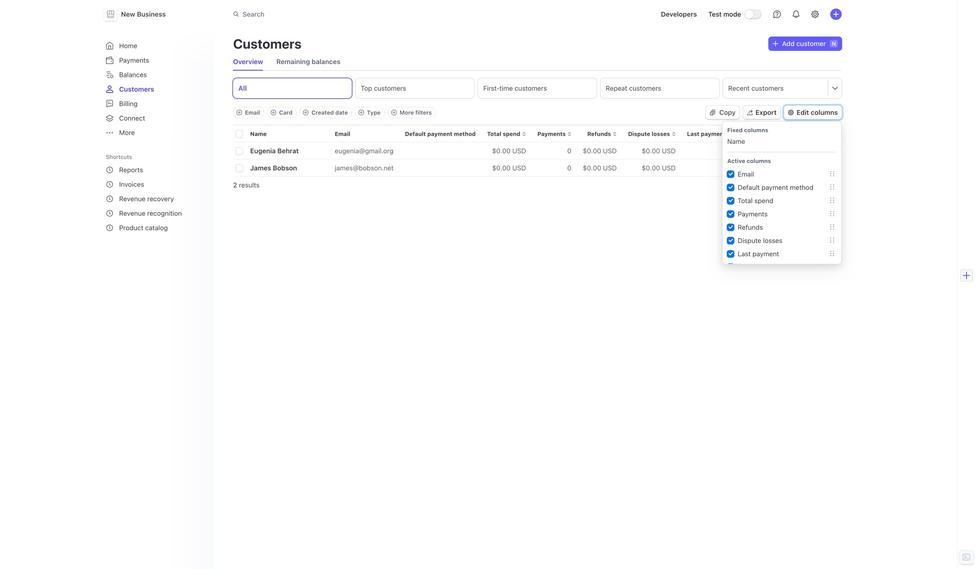Task type: vqa. For each thing, say whether or not it's contained in the screenshot.
Image
no



Task type: describe. For each thing, give the bounding box(es) containing it.
add more filters image
[[391, 110, 397, 115]]

notifications image
[[793, 10, 800, 18]]

manage shortcuts image
[[198, 154, 204, 160]]

open overflow menu image
[[832, 85, 838, 91]]

1 tab list from the top
[[233, 53, 842, 71]]

Test mode checkbox
[[745, 10, 761, 19]]

add created date image
[[303, 110, 309, 115]]

Select All checkbox
[[236, 131, 243, 137]]



Task type: locate. For each thing, give the bounding box(es) containing it.
0 horizontal spatial svg image
[[710, 110, 716, 115]]

Select item checkbox
[[236, 165, 243, 171]]

add email image
[[236, 110, 242, 115]]

help image
[[774, 10, 781, 18]]

1 shortcuts element from the top
[[102, 150, 208, 236]]

svg image
[[773, 41, 779, 47], [710, 110, 716, 115]]

0 vertical spatial tab list
[[233, 53, 842, 71]]

shortcuts element
[[102, 150, 208, 236], [102, 162, 208, 236]]

None checkbox
[[727, 184, 734, 191], [727, 251, 734, 257], [727, 184, 734, 191], [727, 251, 734, 257]]

1 vertical spatial svg image
[[710, 110, 716, 115]]

2 shortcuts element from the top
[[102, 162, 208, 236]]

2 tab list from the top
[[233, 78, 842, 98]]

1 vertical spatial tab list
[[233, 78, 842, 98]]

0 vertical spatial svg image
[[773, 41, 779, 47]]

toolbar
[[233, 107, 436, 118]]

add card image
[[271, 110, 276, 115]]

tab list
[[233, 53, 842, 71], [233, 78, 842, 98]]

core navigation links element
[[102, 38, 208, 140]]

add type image
[[358, 110, 364, 115]]

Select item checkbox
[[236, 148, 243, 154]]

None checkbox
[[727, 171, 734, 178], [727, 198, 734, 204], [727, 211, 734, 218], [727, 224, 734, 231], [727, 237, 734, 244], [727, 171, 734, 178], [727, 198, 734, 204], [727, 211, 734, 218], [727, 224, 734, 231], [727, 237, 734, 244]]

settings image
[[812, 10, 819, 18]]

1 horizontal spatial svg image
[[773, 41, 779, 47]]

Search text field
[[227, 6, 495, 23]]

None search field
[[227, 6, 495, 23]]



